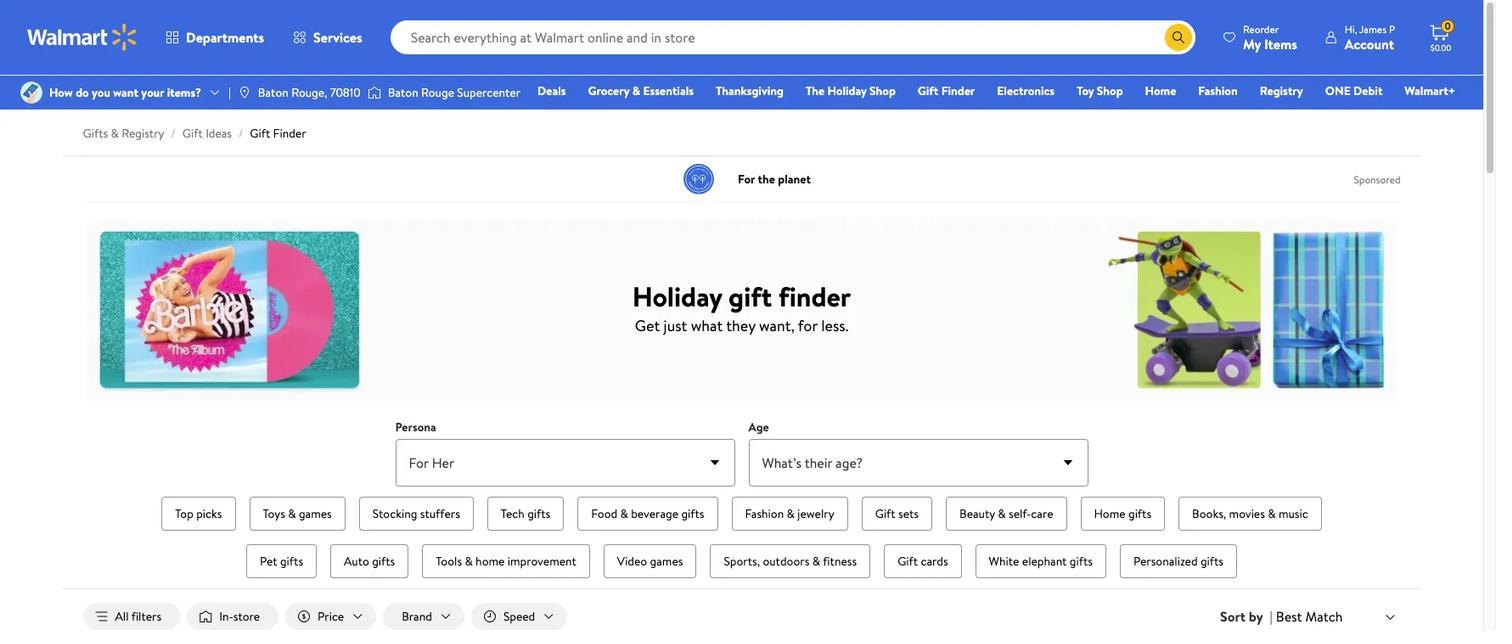 Task type: locate. For each thing, give the bounding box(es) containing it.
fashion right home link
[[1199, 82, 1238, 99]]

& inside grocery & essentials link
[[633, 82, 641, 99]]

fashion
[[1199, 82, 1238, 99], [745, 505, 784, 522]]

in-store
[[219, 608, 260, 625]]

tech
[[501, 505, 525, 522]]

gifts inside button
[[1129, 505, 1152, 522]]

auto
[[344, 553, 369, 570]]

baton for baton rouge supercenter
[[388, 84, 418, 101]]

1 horizontal spatial holiday
[[828, 82, 867, 99]]

0
[[1445, 19, 1451, 33]]

group containing top picks
[[124, 494, 1360, 582]]

gift left sets
[[875, 505, 896, 522]]

video games
[[617, 553, 683, 570]]

one debit
[[1326, 82, 1383, 99]]

gifts for auto gifts
[[372, 553, 395, 570]]

1 horizontal spatial fashion
[[1199, 82, 1238, 99]]

fashion & jewelry list item
[[728, 494, 852, 534]]

fashion inside 'button'
[[745, 505, 784, 522]]

gift left ideas
[[182, 125, 203, 142]]

shop left gift finder
[[870, 82, 896, 99]]

 image right 70810
[[368, 84, 381, 101]]

& right food
[[620, 505, 628, 522]]

& right toys
[[288, 505, 296, 522]]

baton
[[258, 84, 289, 101], [388, 84, 418, 101]]

2 shop from the left
[[1097, 82, 1123, 99]]

walmart image
[[27, 24, 138, 51]]

thanksgiving link
[[708, 82, 792, 100]]

1 horizontal spatial /
[[239, 125, 243, 142]]

0 horizontal spatial |
[[229, 84, 231, 101]]

1 vertical spatial holiday
[[633, 277, 722, 315]]

1 horizontal spatial finder
[[942, 82, 975, 99]]

gifts & registry link
[[83, 125, 164, 142]]

/
[[171, 125, 176, 142], [239, 125, 243, 142]]

1 horizontal spatial shop
[[1097, 82, 1123, 99]]

& inside books, movies & music button
[[1268, 505, 1276, 522]]

elephant
[[1023, 553, 1067, 570]]

home
[[476, 553, 505, 570]]

gift for gift sets
[[875, 505, 896, 522]]

white elephant gifts
[[989, 553, 1093, 570]]

top picks button
[[162, 497, 236, 531]]

departments
[[186, 28, 264, 47]]

1 vertical spatial registry
[[122, 125, 164, 142]]

& right tools
[[465, 553, 473, 570]]

1 vertical spatial fashion
[[745, 505, 784, 522]]

gifts right auto
[[372, 553, 395, 570]]

& inside sports, outdoors & fitness button
[[813, 553, 821, 570]]

stocking stuffers list item
[[356, 494, 477, 534]]

& for gifts & registry / gift ideas / gift finder
[[111, 125, 119, 142]]

& left self-
[[998, 505, 1006, 522]]

0 horizontal spatial holiday
[[633, 277, 722, 315]]

& right gifts
[[111, 125, 119, 142]]

gifts up personalized
[[1129, 505, 1152, 522]]

gift finder link down baton rouge, 70810
[[250, 125, 306, 142]]

cards
[[921, 553, 948, 570]]

fashion for fashion
[[1199, 82, 1238, 99]]

toy shop link
[[1070, 82, 1131, 100]]

games right video
[[650, 553, 683, 570]]

personalized gifts list item
[[1117, 541, 1241, 582]]

jewelry
[[798, 505, 835, 522]]

& inside food & beverage gifts button
[[620, 505, 628, 522]]

/ right ideas
[[239, 125, 243, 142]]

best match button
[[1273, 605, 1401, 628]]

video games button
[[604, 544, 697, 578]]

stocking
[[373, 505, 417, 522]]

debit
[[1354, 82, 1383, 99]]

grocery & essentials link
[[581, 82, 702, 100]]

toys & games list item
[[246, 494, 349, 534]]

tech gifts button
[[487, 497, 564, 531]]

age
[[749, 419, 769, 436]]

auto gifts
[[344, 553, 395, 570]]

gift cards list item
[[881, 541, 965, 582]]

0 vertical spatial gift finder link
[[910, 82, 983, 100]]

0 vertical spatial holiday
[[828, 82, 867, 99]]

1 shop from the left
[[870, 82, 896, 99]]

home
[[1146, 82, 1177, 99], [1094, 505, 1126, 522]]

shop
[[870, 82, 896, 99], [1097, 82, 1123, 99]]

0 vertical spatial home
[[1146, 82, 1177, 99]]

0 vertical spatial |
[[229, 84, 231, 101]]

toys & games
[[263, 505, 332, 522]]

baton left 'rouge,'
[[258, 84, 289, 101]]

movies
[[1230, 505, 1266, 522]]

supercenter
[[457, 84, 521, 101]]

 image left how
[[20, 82, 42, 104]]

& left the fitness
[[813, 553, 821, 570]]

brand
[[402, 608, 432, 625]]

 image
[[20, 82, 42, 104], [368, 84, 381, 101]]

gifts
[[83, 125, 108, 142]]

want,
[[759, 315, 795, 336]]

0 horizontal spatial baton
[[258, 84, 289, 101]]

stocking stuffers
[[373, 505, 460, 522]]

gift inside gift cards button
[[898, 553, 918, 570]]

beverage
[[631, 505, 679, 522]]

gift cards
[[898, 553, 948, 570]]

the
[[806, 82, 825, 99]]

1 horizontal spatial home
[[1146, 82, 1177, 99]]

& inside beauty & self-care button
[[998, 505, 1006, 522]]

0 horizontal spatial shop
[[870, 82, 896, 99]]

brand button
[[383, 603, 465, 630]]

finder left the 'electronics' link
[[942, 82, 975, 99]]

& for grocery & essentials
[[633, 82, 641, 99]]

gift right the holiday shop link
[[918, 82, 939, 99]]

 image for how
[[20, 82, 42, 104]]

speed button
[[471, 603, 568, 630]]

/ left gift ideas link
[[171, 125, 176, 142]]

all
[[115, 608, 129, 625]]

home inside button
[[1094, 505, 1126, 522]]

james
[[1360, 22, 1387, 36]]

personalized gifts button
[[1120, 544, 1238, 578]]

gift finder link left the 'electronics' link
[[910, 82, 983, 100]]

0 horizontal spatial fashion
[[745, 505, 784, 522]]

gift
[[729, 277, 772, 315]]

2 baton from the left
[[388, 84, 418, 101]]

1 horizontal spatial games
[[650, 553, 683, 570]]

departments button
[[151, 17, 279, 58]]

gifts inside 'list item'
[[280, 553, 303, 570]]

home right care
[[1094, 505, 1126, 522]]

less.
[[822, 315, 849, 336]]

games right toys
[[299, 505, 332, 522]]

gifts for home gifts
[[1129, 505, 1152, 522]]

games inside toys & games button
[[299, 505, 332, 522]]

& left jewelry on the bottom right of page
[[787, 505, 795, 522]]

personalized gifts
[[1134, 553, 1224, 570]]

1 horizontal spatial baton
[[388, 84, 418, 101]]

 image
[[238, 86, 251, 99]]

1 / from the left
[[171, 125, 176, 142]]

tech gifts list item
[[484, 494, 568, 534]]

& inside toys & games button
[[288, 505, 296, 522]]

pet gifts list item
[[243, 541, 320, 582]]

top
[[175, 505, 194, 522]]

holiday gift finder image
[[86, 218, 1398, 402]]

home down 'search icon'
[[1146, 82, 1177, 99]]

finder down baton rouge, 70810
[[273, 125, 306, 142]]

gifts right tech
[[528, 505, 551, 522]]

& right the grocery
[[633, 82, 641, 99]]

1 vertical spatial finder
[[273, 125, 306, 142]]

0 horizontal spatial gift finder link
[[250, 125, 306, 142]]

group
[[124, 494, 1360, 582]]

stuffers
[[420, 505, 460, 522]]

sets
[[899, 505, 919, 522]]

0 horizontal spatial games
[[299, 505, 332, 522]]

0 horizontal spatial home
[[1094, 505, 1126, 522]]

gift left cards
[[898, 553, 918, 570]]

walmart+ link
[[1398, 82, 1464, 100]]

1 vertical spatial gift finder link
[[250, 125, 306, 142]]

sort by |
[[1221, 607, 1273, 626]]

registry
[[1260, 82, 1304, 99], [122, 125, 164, 142]]

| right by on the right of the page
[[1270, 607, 1273, 626]]

gift finder link
[[910, 82, 983, 100], [250, 125, 306, 142]]

1 horizontal spatial |
[[1270, 607, 1273, 626]]

1 vertical spatial games
[[650, 553, 683, 570]]

gifts right personalized
[[1201, 553, 1224, 570]]

1 baton from the left
[[258, 84, 289, 101]]

& inside tools & home improvement button
[[465, 553, 473, 570]]

home gifts button
[[1081, 497, 1165, 531]]

0 vertical spatial games
[[299, 505, 332, 522]]

0 horizontal spatial finder
[[273, 125, 306, 142]]

registry down "your"
[[122, 125, 164, 142]]

books, movies & music
[[1193, 505, 1309, 522]]

0 vertical spatial registry
[[1260, 82, 1304, 99]]

for
[[798, 315, 818, 336]]

home gifts list item
[[1077, 494, 1169, 534]]

fashion left jewelry on the bottom right of page
[[745, 505, 784, 522]]

gift finder
[[918, 82, 975, 99]]

gift inside gift sets button
[[875, 505, 896, 522]]

gifts
[[528, 505, 551, 522], [682, 505, 705, 522], [1129, 505, 1152, 522], [280, 553, 303, 570], [372, 553, 395, 570], [1070, 553, 1093, 570], [1201, 553, 1224, 570]]

speed
[[504, 608, 535, 625]]

0 vertical spatial fashion
[[1199, 82, 1238, 99]]

home for home gifts
[[1094, 505, 1126, 522]]

baton left rouge
[[388, 84, 418, 101]]

gifts right pet at the bottom of the page
[[280, 553, 303, 570]]

grocery
[[588, 82, 630, 99]]

games
[[299, 505, 332, 522], [650, 553, 683, 570]]

| up ideas
[[229, 84, 231, 101]]

all filters
[[115, 608, 162, 625]]

pet
[[260, 553, 277, 570]]

thanksgiving
[[716, 82, 784, 99]]

0 horizontal spatial  image
[[20, 82, 42, 104]]

registry down items
[[1260, 82, 1304, 99]]

1 vertical spatial |
[[1270, 607, 1273, 626]]

| inside sort and filter section element
[[1270, 607, 1273, 626]]

& left music
[[1268, 505, 1276, 522]]

0 horizontal spatial /
[[171, 125, 176, 142]]

sports, outdoors & fitness button
[[710, 544, 871, 578]]

gift right ideas
[[250, 125, 270, 142]]

best match
[[1277, 607, 1343, 626]]

1 horizontal spatial  image
[[368, 84, 381, 101]]

1 vertical spatial home
[[1094, 505, 1126, 522]]

food
[[591, 505, 618, 522]]

& inside fashion & jewelry 'button'
[[787, 505, 795, 522]]

electronics link
[[990, 82, 1063, 100]]

toys & games button
[[249, 497, 346, 531]]

what
[[691, 315, 723, 336]]

gifts & registry / gift ideas / gift finder
[[83, 125, 306, 142]]

2 / from the left
[[239, 125, 243, 142]]

baton for baton rouge, 70810
[[258, 84, 289, 101]]

gift
[[918, 82, 939, 99], [182, 125, 203, 142], [250, 125, 270, 142], [875, 505, 896, 522], [898, 553, 918, 570]]

search icon image
[[1172, 31, 1186, 44]]

toy shop
[[1077, 82, 1123, 99]]

shop right toy
[[1097, 82, 1123, 99]]



Task type: describe. For each thing, give the bounding box(es) containing it.
sports,
[[724, 553, 760, 570]]

do
[[76, 84, 89, 101]]

music
[[1279, 505, 1309, 522]]

holiday inside holiday gift finder get just what they want, for less.
[[633, 277, 722, 315]]

reorder
[[1243, 22, 1280, 36]]

persona
[[395, 419, 436, 436]]

0 vertical spatial finder
[[942, 82, 975, 99]]

gift cards button
[[884, 544, 962, 578]]

$0.00
[[1431, 42, 1452, 54]]

filters
[[131, 608, 162, 625]]

auto gifts list item
[[327, 541, 412, 582]]

price button
[[285, 603, 376, 630]]

fashion for fashion & jewelry
[[745, 505, 784, 522]]

fashion & jewelry button
[[732, 497, 848, 531]]

gifts for pet gifts
[[280, 553, 303, 570]]

& for tools & home improvement
[[465, 553, 473, 570]]

books, movies & music list item
[[1176, 494, 1326, 534]]

fitness
[[823, 553, 857, 570]]

you
[[92, 84, 110, 101]]

 image for baton
[[368, 84, 381, 101]]

fashion link
[[1191, 82, 1246, 100]]

white elephant gifts button
[[976, 544, 1107, 578]]

toys
[[263, 505, 285, 522]]

outdoors
[[763, 553, 810, 570]]

white
[[989, 553, 1020, 570]]

p
[[1390, 22, 1396, 36]]

white elephant gifts list item
[[972, 541, 1110, 582]]

hi, james p account
[[1345, 22, 1396, 53]]

tech gifts
[[501, 505, 551, 522]]

70810
[[330, 84, 361, 101]]

sponsored
[[1354, 172, 1401, 186]]

items?
[[167, 84, 201, 101]]

sort and filter section element
[[62, 589, 1421, 630]]

books,
[[1193, 505, 1227, 522]]

improvement
[[508, 553, 577, 570]]

personalized
[[1134, 553, 1198, 570]]

gifts for personalized gifts
[[1201, 553, 1224, 570]]

account
[[1345, 34, 1395, 53]]

Walmart Site-Wide search field
[[390, 20, 1196, 54]]

services button
[[279, 17, 377, 58]]

& for toys & games
[[288, 505, 296, 522]]

picks
[[196, 505, 222, 522]]

video games list item
[[600, 541, 700, 582]]

beauty
[[960, 505, 995, 522]]

books, movies & music button
[[1179, 497, 1322, 531]]

match
[[1306, 607, 1343, 626]]

gift sets list item
[[858, 494, 936, 534]]

the holiday shop link
[[798, 82, 904, 100]]

gifts right the elephant
[[1070, 553, 1093, 570]]

gift for gift cards
[[898, 553, 918, 570]]

gift ideas link
[[182, 125, 232, 142]]

baton rouge, 70810
[[258, 84, 361, 101]]

food & beverage gifts button
[[578, 497, 718, 531]]

tools & home improvement
[[436, 553, 577, 570]]

want
[[113, 84, 138, 101]]

holiday gift finder get just what they want, for less.
[[633, 277, 851, 336]]

just
[[664, 315, 687, 336]]

top picks list item
[[158, 494, 239, 534]]

home for home
[[1146, 82, 1177, 99]]

price
[[318, 608, 344, 625]]

home link
[[1138, 82, 1184, 100]]

& for beauty & self-care
[[998, 505, 1006, 522]]

gift sets
[[875, 505, 919, 522]]

electronics
[[997, 82, 1055, 99]]

hi,
[[1345, 22, 1358, 36]]

in-
[[219, 608, 233, 625]]

video
[[617, 553, 647, 570]]

food & beverage gifts
[[591, 505, 705, 522]]

top picks
[[175, 505, 222, 522]]

finder
[[779, 277, 851, 315]]

gifts right "beverage"
[[682, 505, 705, 522]]

gifts for tech gifts
[[528, 505, 551, 522]]

care
[[1031, 505, 1054, 522]]

ideas
[[206, 125, 232, 142]]

beauty & self-care list item
[[943, 494, 1071, 534]]

& for food & beverage gifts
[[620, 505, 628, 522]]

how do you want your items?
[[49, 84, 201, 101]]

Search search field
[[390, 20, 1196, 54]]

1 horizontal spatial gift finder link
[[910, 82, 983, 100]]

pet gifts
[[260, 553, 303, 570]]

sort
[[1221, 607, 1246, 626]]

grocery & essentials
[[588, 82, 694, 99]]

toy
[[1077, 82, 1094, 99]]

one
[[1326, 82, 1351, 99]]

food & beverage gifts list item
[[574, 494, 722, 534]]

rouge
[[421, 84, 454, 101]]

my
[[1243, 34, 1261, 53]]

best
[[1277, 607, 1303, 626]]

& for fashion & jewelry
[[787, 505, 795, 522]]

1 horizontal spatial registry
[[1260, 82, 1304, 99]]

gift for gift finder
[[918, 82, 939, 99]]

in-store button
[[187, 603, 279, 630]]

tools & home improvement list item
[[419, 541, 594, 582]]

they
[[726, 315, 756, 336]]

0 horizontal spatial registry
[[122, 125, 164, 142]]

deals
[[538, 82, 566, 99]]

sports, outdoors & fitness list item
[[707, 541, 874, 582]]

one debit link
[[1318, 82, 1391, 100]]

games inside video games button
[[650, 553, 683, 570]]

services
[[314, 28, 362, 47]]

gift sets button
[[862, 497, 933, 531]]

by
[[1249, 607, 1264, 626]]

auto gifts button
[[330, 544, 409, 578]]

essentials
[[643, 82, 694, 99]]



Task type: vqa. For each thing, say whether or not it's contained in the screenshot.
Appliances link
no



